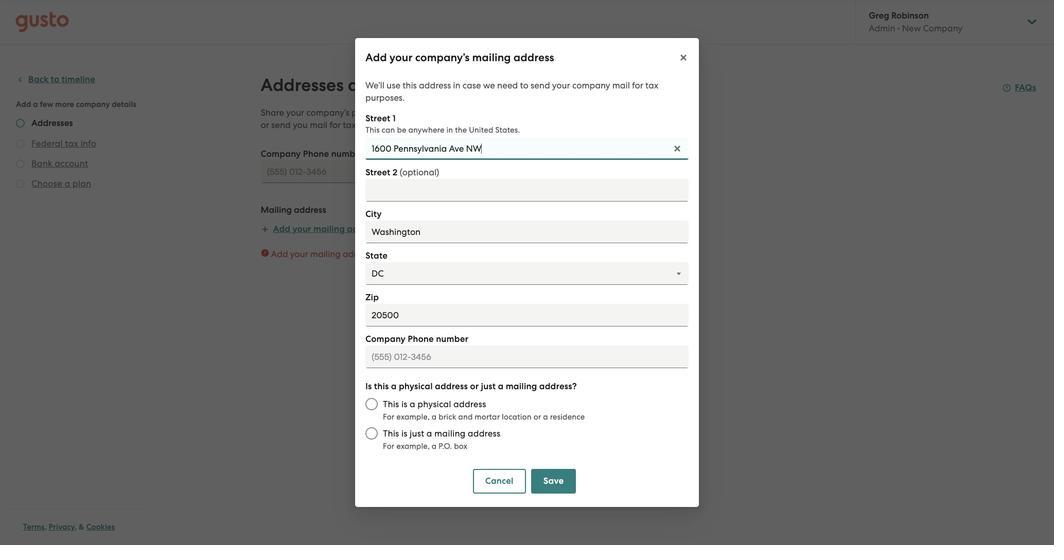Task type: vqa. For each thing, say whether or not it's contained in the screenshot.
contact to the bottom
yes



Task type: locate. For each thing, give the bounding box(es) containing it.
company's for mailing
[[416, 51, 470, 64]]

your inside share your company's phone number and address, in case we need to contact you or send you mail for tax purposes.
[[287, 108, 304, 118]]

2 is from the top
[[402, 429, 408, 439]]

details
[[450, 75, 505, 96], [112, 100, 137, 109]]

1 vertical spatial company
[[366, 334, 406, 345]]

add for add your company's mailing address
[[366, 51, 387, 64]]

2 horizontal spatial tax
[[646, 80, 659, 91]]

need inside share your company's phone number and address, in case we need to contact you or send you mail for tax purposes.
[[513, 108, 534, 118]]

1 horizontal spatial you
[[579, 108, 594, 118]]

0 vertical spatial example,
[[397, 413, 430, 422]]

0 vertical spatial addresses
[[261, 75, 344, 96]]

in inside "we'll use this address in case we need to send your company mail for tax purposes."
[[453, 80, 461, 91]]

1 is from the top
[[402, 400, 408, 410]]

physical up this is a physical address
[[399, 382, 433, 392]]

bank account
[[31, 159, 88, 169]]

1 vertical spatial company's
[[307, 108, 350, 118]]

physical
[[399, 382, 433, 392], [418, 400, 452, 410]]

1 vertical spatial or
[[470, 382, 479, 392]]

0 vertical spatial number
[[380, 108, 412, 118]]

0 vertical spatial for
[[383, 413, 395, 422]]

dialog main content element
[[355, 73, 699, 508]]

address
[[514, 51, 555, 64], [419, 80, 451, 91], [294, 205, 326, 216], [347, 224, 380, 235], [343, 249, 375, 260], [435, 382, 468, 392], [454, 400, 487, 410], [468, 429, 501, 439]]

0 horizontal spatial or
[[261, 120, 269, 130]]

in left the the
[[447, 126, 453, 135]]

to inside "we'll use this address in case we need to send your company mail for tax purposes."
[[520, 80, 529, 91]]

1 horizontal spatial this
[[403, 80, 417, 91]]

is up for example, a p.o. box
[[402, 429, 408, 439]]

1 horizontal spatial send
[[531, 80, 550, 91]]

0 horizontal spatial company
[[261, 149, 301, 160]]

send
[[531, 80, 550, 91], [271, 120, 291, 130]]

just
[[481, 382, 496, 392], [410, 429, 425, 439]]

2 vertical spatial tax
[[65, 139, 78, 149]]

back to timeline button
[[16, 74, 95, 86]]

purposes. inside "we'll use this address in case we need to send your company mail for tax purposes."
[[366, 93, 405, 103]]

mailing up p.o.
[[435, 429, 466, 439]]

street for 2
[[366, 167, 391, 178]]

street inside the street 1 this can be anywhere in the united states.
[[366, 113, 391, 124]]

2 example, from the top
[[397, 442, 430, 452]]

0 vertical spatial phone
[[303, 149, 329, 160]]

0 vertical spatial for
[[633, 80, 644, 91]]

0 horizontal spatial you
[[293, 120, 308, 130]]

2 vertical spatial or
[[534, 413, 542, 422]]

number
[[380, 108, 412, 118], [332, 149, 364, 160], [436, 334, 469, 345]]

, left privacy link
[[45, 523, 47, 533]]

0 horizontal spatial addresses
[[31, 118, 73, 129]]

0 vertical spatial case
[[463, 80, 481, 91]]

example, for a
[[397, 413, 430, 422]]

purposes. down phone
[[358, 120, 398, 130]]

1 horizontal spatial company phone number
[[366, 334, 469, 345]]

1 vertical spatial example,
[[397, 442, 430, 452]]

addresses inside "list"
[[31, 118, 73, 129]]

can
[[382, 126, 395, 135]]

(555) 012-3456 telephone field
[[261, 161, 601, 183]]

addresses list
[[16, 118, 143, 192]]

0 vertical spatial need
[[498, 80, 518, 91]]

0 vertical spatial purposes.
[[366, 93, 405, 103]]

need inside "we'll use this address in case we need to send your company mail for tax purposes."
[[498, 80, 518, 91]]

your for share your company's phone number and address, in case we need to contact you or send you mail for tax purposes.
[[287, 108, 304, 118]]

0 vertical spatial company
[[261, 149, 301, 160]]

1 vertical spatial this
[[374, 382, 389, 392]]

just up mortar
[[481, 382, 496, 392]]

street 2 (optional)
[[366, 167, 440, 178]]

physical for is
[[418, 400, 452, 410]]

case down add your company's mailing address
[[463, 80, 481, 91]]

we'll use this address in case we need to send your company mail for tax purposes.
[[366, 80, 659, 103]]

1 horizontal spatial addresses
[[261, 75, 344, 96]]

zip
[[366, 293, 379, 303]]

number up "is this a physical address or just a mailing address?"
[[436, 334, 469, 345]]

2 street from the top
[[366, 167, 391, 178]]

is this a physical address or just a mailing address?
[[366, 382, 577, 392]]

phone
[[303, 149, 329, 160], [408, 334, 434, 345]]

just up for example, a p.o. box
[[410, 429, 425, 439]]

we down add your company's mailing address
[[484, 80, 495, 91]]

residence
[[550, 413, 585, 422]]

and right brick
[[459, 413, 473, 422]]

a right this is a physical address option
[[410, 400, 416, 410]]

0 horizontal spatial details
[[112, 100, 137, 109]]

1 vertical spatial company phone number
[[366, 334, 469, 345]]

1 vertical spatial send
[[271, 120, 291, 130]]

0 vertical spatial company phone number
[[261, 149, 364, 160]]

company inside dialog main content element
[[366, 334, 406, 345]]

2 horizontal spatial number
[[436, 334, 469, 345]]

1 vertical spatial just
[[410, 429, 425, 439]]

This is just a mailing address radio
[[361, 423, 383, 446]]

1 vertical spatial number
[[332, 149, 364, 160]]

0 horizontal spatial just
[[410, 429, 425, 439]]

add your mailing address
[[273, 224, 380, 235]]

1 horizontal spatial tax
[[343, 120, 356, 130]]

in up 'united'
[[469, 108, 476, 118]]

this right is
[[374, 382, 389, 392]]

your
[[390, 51, 413, 64], [553, 80, 571, 91], [287, 108, 304, 118], [293, 224, 311, 235], [290, 249, 308, 260]]

1 vertical spatial in
[[469, 108, 476, 118]]

1 vertical spatial we
[[499, 108, 511, 118]]

this left can
[[366, 126, 380, 135]]

1 vertical spatial tax
[[343, 120, 356, 130]]

0 horizontal spatial phone
[[303, 149, 329, 160]]

add inside add your company's mailing address dialog
[[366, 51, 387, 64]]

or right the location
[[534, 413, 542, 422]]

2 vertical spatial this
[[383, 429, 399, 439]]

street left 2
[[366, 167, 391, 178]]

a left 'few'
[[33, 100, 38, 109]]

2 vertical spatial and
[[459, 413, 473, 422]]

address inside "we'll use this address in case we need to send your company mail for tax purposes."
[[419, 80, 451, 91]]

company phone number for company phone number phone field
[[366, 334, 469, 345]]

1 vertical spatial mail
[[310, 120, 328, 130]]

0 vertical spatial is
[[402, 400, 408, 410]]

you
[[579, 108, 594, 118], [293, 120, 308, 130]]

1 horizontal spatial company
[[366, 334, 406, 345]]

1 vertical spatial need
[[513, 108, 534, 118]]

and
[[348, 75, 381, 96], [414, 108, 430, 118], [459, 413, 473, 422]]

1
[[393, 113, 396, 124]]

in inside share your company's phone number and address, in case we need to contact you or send you mail for tax purposes.
[[469, 108, 476, 118]]

your for add your company's mailing address
[[390, 51, 413, 64]]

1 vertical spatial purposes.
[[358, 120, 398, 130]]

is right this is a physical address option
[[402, 400, 408, 410]]

1 vertical spatial for
[[383, 442, 395, 452]]

we inside share your company's phone number and address, in case we need to contact you or send you mail for tax purposes.
[[499, 108, 511, 118]]

1 vertical spatial street
[[366, 167, 391, 178]]

street
[[366, 113, 391, 124], [366, 167, 391, 178]]

1 horizontal spatial just
[[481, 382, 496, 392]]

1 horizontal spatial mail
[[613, 80, 630, 91]]

2 for from the top
[[383, 442, 395, 452]]

0 horizontal spatial company phone number
[[261, 149, 364, 160]]

contact up share your company's phone number and address, in case we need to contact you or send you mail for tax purposes.
[[385, 75, 446, 96]]

0 horizontal spatial contact
[[385, 75, 446, 96]]

and up phone
[[348, 75, 381, 96]]

1 vertical spatial and
[[414, 108, 430, 118]]

company phone number for (555) 012-3456 telephone field
[[261, 149, 364, 160]]

0 horizontal spatial we
[[484, 80, 495, 91]]

for down this is a physical address option
[[383, 442, 395, 452]]

cookies
[[86, 523, 115, 533]]

example,
[[397, 413, 430, 422], [397, 442, 430, 452]]

terms
[[23, 523, 45, 533]]

purposes. down use
[[366, 93, 405, 103]]

to
[[51, 74, 59, 85], [520, 80, 529, 91], [536, 108, 544, 118], [377, 249, 386, 260]]

2 vertical spatial in
[[447, 126, 453, 135]]

1 vertical spatial physical
[[418, 400, 452, 410]]

privacy
[[49, 523, 75, 533]]

1 vertical spatial is
[[402, 429, 408, 439]]

1 horizontal spatial ,
[[75, 523, 77, 533]]

0 horizontal spatial mail
[[310, 120, 328, 130]]

number up be
[[380, 108, 412, 118]]

1 vertical spatial phone
[[408, 334, 434, 345]]

a
[[33, 100, 38, 109], [65, 179, 70, 189], [391, 382, 397, 392], [498, 382, 504, 392], [410, 400, 416, 410], [432, 413, 437, 422], [544, 413, 548, 422], [427, 429, 433, 439], [432, 442, 437, 452]]

this right use
[[403, 80, 417, 91]]

this down this is a physical address option
[[383, 429, 399, 439]]

and up 'anywhere'
[[414, 108, 430, 118]]

1 for from the top
[[383, 413, 395, 422]]

or
[[261, 120, 269, 130], [470, 382, 479, 392], [534, 413, 542, 422]]

mailing down add your mailing address
[[311, 249, 341, 260]]

1 vertical spatial addresses
[[31, 118, 73, 129]]

1 horizontal spatial phone
[[408, 334, 434, 345]]

united
[[469, 126, 494, 135]]

0 vertical spatial just
[[481, 382, 496, 392]]

number inside share your company's phone number and address, in case we need to contact you or send you mail for tax purposes.
[[380, 108, 412, 118]]

add your company's mailing address
[[366, 51, 555, 64]]

this for this is just a mailing address
[[383, 429, 399, 439]]

for
[[383, 413, 395, 422], [383, 442, 395, 452]]

contact
[[385, 75, 446, 96], [546, 108, 577, 118]]

1 vertical spatial contact
[[546, 108, 577, 118]]

timeline
[[62, 74, 95, 85]]

be
[[397, 126, 407, 135]]

this
[[403, 80, 417, 91], [374, 382, 389, 392]]

addresses for addresses
[[31, 118, 73, 129]]

0 vertical spatial send
[[531, 80, 550, 91]]

street for 1
[[366, 113, 391, 124]]

this is a physical address
[[383, 400, 487, 410]]

0 horizontal spatial for
[[330, 120, 341, 130]]

(optional)
[[400, 167, 440, 178]]

this for this is a physical address
[[383, 400, 399, 410]]

1 horizontal spatial company's
[[416, 51, 470, 64]]

cancel button
[[473, 470, 526, 494]]

address up "we'll use this address in case we need to send your company mail for tax purposes."
[[514, 51, 555, 64]]

1 horizontal spatial for
[[633, 80, 644, 91]]

we
[[484, 80, 495, 91], [499, 108, 511, 118]]

is for just
[[402, 429, 408, 439]]

company phone number inside dialog main content element
[[366, 334, 469, 345]]

more
[[55, 100, 74, 109]]

1 vertical spatial details
[[112, 100, 137, 109]]

1 horizontal spatial and
[[414, 108, 430, 118]]

company's
[[416, 51, 470, 64], [307, 108, 350, 118]]

we'll
[[366, 80, 385, 91]]

phone inside dialog main content element
[[408, 334, 434, 345]]

street 1 this can be anywhere in the united states.
[[366, 113, 520, 135]]

to inside button
[[51, 74, 59, 85]]

0 vertical spatial contact
[[385, 75, 446, 96]]

company's inside share your company's phone number and address, in case we need to contact you or send you mail for tax purposes.
[[307, 108, 350, 118]]

0 vertical spatial details
[[450, 75, 505, 96]]

0 vertical spatial we
[[484, 80, 495, 91]]

1 vertical spatial for
[[330, 120, 341, 130]]

bank account button
[[31, 158, 88, 170]]

is
[[402, 400, 408, 410], [402, 429, 408, 439]]

back to timeline
[[28, 74, 95, 85]]

account menu element
[[856, 0, 1039, 44]]

0 horizontal spatial tax
[[65, 139, 78, 149]]

example, down this is just a mailing address
[[397, 442, 430, 452]]

company down share
[[261, 149, 301, 160]]

1 horizontal spatial we
[[499, 108, 511, 118]]

1 horizontal spatial company
[[573, 80, 611, 91]]

add your mailing address to continue
[[271, 249, 423, 260]]

street up can
[[366, 113, 391, 124]]

send inside "we'll use this address in case we need to send your company mail for tax purposes."
[[531, 80, 550, 91]]

2 vertical spatial number
[[436, 334, 469, 345]]

p.o.
[[439, 442, 452, 452]]

0 vertical spatial physical
[[399, 382, 433, 392]]

2 horizontal spatial or
[[534, 413, 542, 422]]

1 street from the top
[[366, 113, 391, 124]]

need
[[498, 80, 518, 91], [513, 108, 534, 118]]

mail
[[613, 80, 630, 91], [310, 120, 328, 130]]

0 horizontal spatial company's
[[307, 108, 350, 118]]

case up 'united'
[[478, 108, 497, 118]]

company for company phone number phone field
[[366, 334, 406, 345]]

addresses up share
[[261, 75, 344, 96]]

0 vertical spatial company's
[[416, 51, 470, 64]]

faqs
[[1016, 82, 1037, 93]]

example, down this is a physical address
[[397, 413, 430, 422]]

info
[[81, 139, 96, 149]]

federal tax info button
[[31, 138, 96, 150]]

physical up brick
[[418, 400, 452, 410]]

purposes. inside share your company's phone number and address, in case we need to contact you or send you mail for tax purposes.
[[358, 120, 398, 130]]

city
[[366, 209, 382, 220]]

or down share
[[261, 120, 269, 130]]

0 horizontal spatial send
[[271, 120, 291, 130]]

case
[[463, 80, 481, 91], [478, 108, 497, 118]]

0 vertical spatial in
[[453, 80, 461, 91]]

number inside dialog main content element
[[436, 334, 469, 345]]

in down add your company's mailing address
[[453, 80, 461, 91]]

company
[[261, 149, 301, 160], [366, 334, 406, 345]]

terms link
[[23, 523, 45, 533]]

mail inside share your company's phone number and address, in case we need to contact you or send you mail for tax purposes.
[[310, 120, 328, 130]]

contact up street 1 field
[[546, 108, 577, 118]]

0 horizontal spatial this
[[374, 382, 389, 392]]

we up states.
[[499, 108, 511, 118]]

purposes.
[[366, 93, 405, 103], [358, 120, 398, 130]]

mailing up the add your mailing address to continue
[[314, 224, 345, 235]]

1 horizontal spatial or
[[470, 382, 479, 392]]

a left plan
[[65, 179, 70, 189]]

for up 'this is just a mailing address' option
[[383, 413, 395, 422]]

0 vertical spatial you
[[579, 108, 594, 118]]

add
[[366, 51, 387, 64], [16, 100, 31, 109], [273, 224, 291, 235], [271, 249, 288, 260]]

company's inside dialog
[[416, 51, 470, 64]]

0 vertical spatial company
[[573, 80, 611, 91]]

mailing up "we'll use this address in case we need to send your company mail for tax purposes."
[[473, 51, 511, 64]]

this inside "we'll use this address in case we need to send your company mail for tax purposes."
[[403, 80, 417, 91]]

example, for just
[[397, 442, 430, 452]]

number for (555) 012-3456 telephone field
[[332, 149, 364, 160]]

a down this is a physical address
[[432, 413, 437, 422]]

the
[[455, 126, 467, 135]]

mailing
[[473, 51, 511, 64], [314, 224, 345, 235], [311, 249, 341, 260], [506, 382, 538, 392], [435, 429, 466, 439]]

company down zip
[[366, 334, 406, 345]]

tax
[[646, 80, 659, 91], [343, 120, 356, 130], [65, 139, 78, 149]]

in
[[453, 80, 461, 91], [469, 108, 476, 118], [447, 126, 453, 135]]

addresses down 'few'
[[31, 118, 73, 129]]

0 horizontal spatial ,
[[45, 523, 47, 533]]

1 horizontal spatial number
[[380, 108, 412, 118]]

company phone number
[[261, 149, 364, 160], [366, 334, 469, 345]]

this
[[366, 126, 380, 135], [383, 400, 399, 410], [383, 429, 399, 439]]

terms , privacy , & cookies
[[23, 523, 115, 533]]

for
[[633, 80, 644, 91], [330, 120, 341, 130]]

0 vertical spatial and
[[348, 75, 381, 96]]

this up 'this is just a mailing address' option
[[383, 400, 399, 410]]

addresses
[[261, 75, 344, 96], [31, 118, 73, 129]]

a left "residence"
[[544, 413, 548, 422]]

, left &
[[75, 523, 77, 533]]

physical for this
[[399, 382, 433, 392]]

address up address,
[[419, 80, 451, 91]]

0 vertical spatial this
[[366, 126, 380, 135]]

addresses for addresses and contact details
[[261, 75, 344, 96]]

number down phone
[[332, 149, 364, 160]]

1 vertical spatial company
[[76, 100, 110, 109]]

2 horizontal spatial and
[[459, 413, 473, 422]]

1 example, from the top
[[397, 413, 430, 422]]

or up the for example, a brick and mortar location or a residence
[[470, 382, 479, 392]]

1 vertical spatial this
[[383, 400, 399, 410]]

mailing down company phone number phone field
[[506, 382, 538, 392]]



Task type: describe. For each thing, give the bounding box(es) containing it.
address down the for example, a brick and mortar location or a residence
[[468, 429, 501, 439]]

address down city
[[347, 224, 380, 235]]

This is a physical address radio
[[361, 394, 383, 416]]

cancel
[[486, 476, 514, 487]]

company inside "we'll use this address in case we need to send your company mail for tax purposes."
[[573, 80, 611, 91]]

this is just a mailing address
[[383, 429, 501, 439]]

cookies button
[[86, 522, 115, 534]]

a inside button
[[65, 179, 70, 189]]

company for (555) 012-3456 telephone field
[[261, 149, 301, 160]]

tax inside 'button'
[[65, 139, 78, 149]]

a right is
[[391, 382, 397, 392]]

case inside share your company's phone number and address, in case we need to contact you or send you mail for tax purposes.
[[478, 108, 497, 118]]

choose a plan button
[[31, 178, 91, 190]]

and inside share your company's phone number and address, in case we need to contact you or send you mail for tax purposes.
[[414, 108, 430, 118]]

1 , from the left
[[45, 523, 47, 533]]

save
[[544, 476, 564, 487]]

Street 2 field
[[366, 179, 689, 202]]

a up for example, a p.o. box
[[427, 429, 433, 439]]

add your company's mailing address dialog
[[355, 38, 699, 508]]

address down add your mailing address
[[343, 249, 375, 260]]

add a few more company details
[[16, 100, 137, 109]]

we inside "we'll use this address in case we need to send your company mail for tax purposes."
[[484, 80, 495, 91]]

0 horizontal spatial company
[[76, 100, 110, 109]]

address,
[[432, 108, 467, 118]]

save button
[[531, 470, 577, 494]]

address up add your mailing address
[[294, 205, 326, 216]]

mortar
[[475, 413, 500, 422]]

case inside "we'll use this address in case we need to send your company mail for tax purposes."
[[463, 80, 481, 91]]

for inside share your company's phone number and address, in case we need to contact you or send you mail for tax purposes.
[[330, 120, 341, 130]]

federal tax info
[[31, 139, 96, 149]]

privacy link
[[49, 523, 75, 533]]

state
[[366, 251, 388, 262]]

a up mortar
[[498, 382, 504, 392]]

a left p.o.
[[432, 442, 437, 452]]

mailing
[[261, 205, 292, 216]]

federal
[[31, 139, 63, 149]]

location
[[502, 413, 532, 422]]

in inside the street 1 this can be anywhere in the united states.
[[447, 126, 453, 135]]

faqs button
[[1003, 82, 1037, 94]]

addresses and contact details
[[261, 75, 505, 96]]

phone for company phone number phone field
[[408, 334, 434, 345]]

choose
[[31, 179, 62, 189]]

brick
[[439, 413, 457, 422]]

for inside "we'll use this address in case we need to send your company mail for tax purposes."
[[633, 80, 644, 91]]

for for this is just a mailing address
[[383, 442, 395, 452]]

0 horizontal spatial and
[[348, 75, 381, 96]]

back
[[28, 74, 49, 85]]

add for add your mailing address to continue
[[271, 249, 288, 260]]

1 horizontal spatial details
[[450, 75, 505, 96]]

plan
[[72, 179, 91, 189]]

add for add your mailing address
[[273, 224, 291, 235]]

address up this is a physical address
[[435, 382, 468, 392]]

phone for (555) 012-3456 telephone field
[[303, 149, 329, 160]]

send inside share your company's phone number and address, in case we need to contact you or send you mail for tax purposes.
[[271, 120, 291, 130]]

use
[[387, 80, 401, 91]]

company's for phone
[[307, 108, 350, 118]]

choose a plan
[[31, 179, 91, 189]]

add for add a few more company details
[[16, 100, 31, 109]]

tax inside share your company's phone number and address, in case we need to contact you or send you mail for tax purposes.
[[343, 120, 356, 130]]

few
[[40, 100, 53, 109]]

phone
[[352, 108, 378, 118]]

for for this is a physical address
[[383, 413, 395, 422]]

mailing address
[[261, 205, 326, 216]]

bank
[[31, 159, 53, 169]]

Zip field
[[366, 304, 689, 327]]

2 , from the left
[[75, 523, 77, 533]]

share your company's phone number and address, in case we need to contact you or send you mail for tax purposes.
[[261, 108, 594, 130]]

City field
[[366, 221, 689, 244]]

1 vertical spatial you
[[293, 120, 308, 130]]

address?
[[540, 382, 577, 392]]

your inside "we'll use this address in case we need to send your company mail for tax purposes."
[[553, 80, 571, 91]]

anywhere
[[409, 126, 445, 135]]

Street 1 field
[[366, 138, 689, 160]]

mail inside "we'll use this address in case we need to send your company mail for tax purposes."
[[613, 80, 630, 91]]

this inside the street 1 this can be anywhere in the united states.
[[366, 126, 380, 135]]

box
[[454, 442, 468, 452]]

is for a
[[402, 400, 408, 410]]

2
[[393, 167, 398, 178]]

tax inside "we'll use this address in case we need to send your company mail for tax purposes."
[[646, 80, 659, 91]]

to inside share your company's phone number and address, in case we need to contact you or send you mail for tax purposes.
[[536, 108, 544, 118]]

and inside dialog main content element
[[459, 413, 473, 422]]

for example, a p.o. box
[[383, 442, 468, 452]]

&
[[79, 523, 84, 533]]

contact inside share your company's phone number and address, in case we need to contact you or send you mail for tax purposes.
[[546, 108, 577, 118]]

for example, a brick and mortar location or a residence
[[383, 413, 585, 422]]

your for add your mailing address to continue
[[290, 249, 308, 260]]

is
[[366, 382, 372, 392]]

number for company phone number phone field
[[436, 334, 469, 345]]

continue
[[388, 249, 423, 260]]

your for add your mailing address
[[293, 224, 311, 235]]

share
[[261, 108, 284, 118]]

account
[[55, 159, 88, 169]]

states.
[[496, 126, 520, 135]]

Company Phone number telephone field
[[366, 346, 689, 369]]

home image
[[15, 12, 69, 32]]

or inside share your company's phone number and address, in case we need to contact you or send you mail for tax purposes.
[[261, 120, 269, 130]]

address down "is this a physical address or just a mailing address?"
[[454, 400, 487, 410]]



